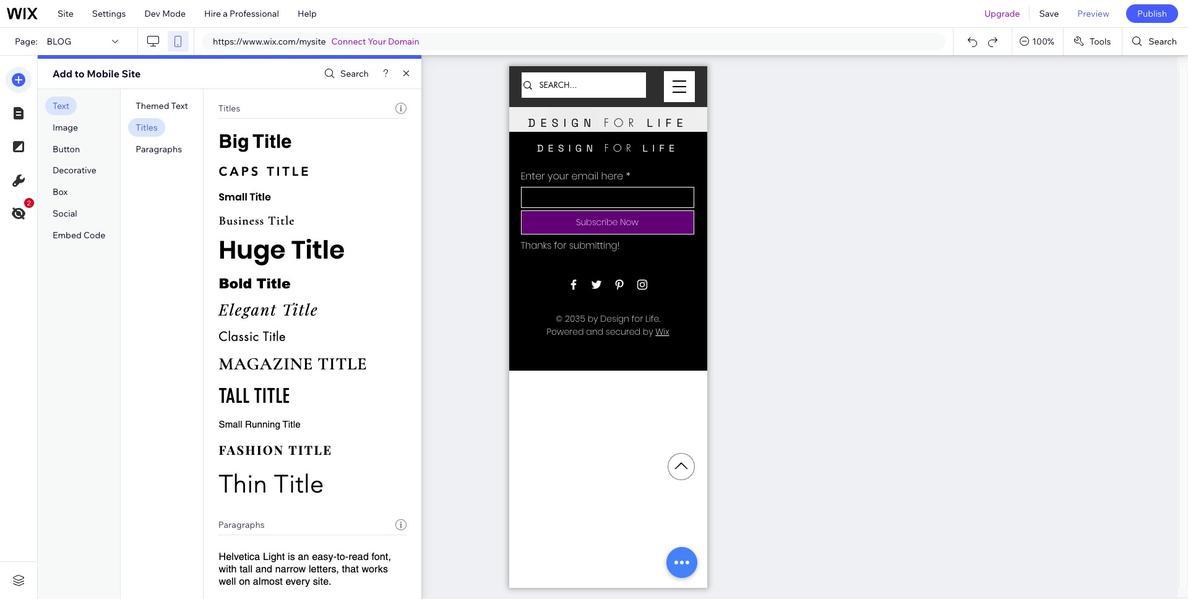 Task type: describe. For each thing, give the bounding box(es) containing it.
themed text
[[136, 100, 188, 111]]

a
[[223, 8, 228, 19]]

embed
[[53, 229, 82, 241]]

decorative
[[53, 165, 97, 176]]

1 horizontal spatial search button
[[1123, 28, 1189, 55]]

dev mode
[[145, 8, 186, 19]]

1 horizontal spatial titles
[[218, 102, 240, 114]]

hire a professional
[[204, 8, 279, 19]]

mode
[[162, 8, 186, 19]]

domain
[[388, 36, 420, 47]]

settings
[[92, 8, 126, 19]]

0 vertical spatial site
[[58, 8, 74, 19]]

preview
[[1078, 8, 1110, 19]]

0 vertical spatial search
[[1149, 36, 1178, 47]]

dev
[[145, 8, 160, 19]]

to
[[75, 67, 85, 80]]

professional
[[230, 8, 279, 19]]

connect
[[332, 36, 366, 47]]

upgrade
[[985, 8, 1021, 19]]

0 horizontal spatial paragraphs
[[136, 143, 182, 155]]

social
[[53, 208, 77, 219]]

tools button
[[1064, 28, 1123, 55]]

1 vertical spatial titles
[[136, 122, 158, 133]]

your
[[368, 36, 386, 47]]

add to mobile site
[[53, 67, 141, 80]]

100%
[[1033, 36, 1055, 47]]

2 button
[[6, 198, 34, 227]]

https://www.wix.com/mysite
[[213, 36, 326, 47]]

1 vertical spatial search
[[341, 68, 369, 79]]



Task type: vqa. For each thing, say whether or not it's contained in the screenshot.
Pay Buttons
no



Task type: locate. For each thing, give the bounding box(es) containing it.
site up the "blog" on the top
[[58, 8, 74, 19]]

text up the image
[[53, 100, 69, 111]]

preview button
[[1069, 0, 1119, 27]]

1 vertical spatial paragraphs
[[218, 519, 265, 530]]

0 vertical spatial paragraphs
[[136, 143, 182, 155]]

0 vertical spatial search button
[[1123, 28, 1189, 55]]

tools
[[1090, 36, 1111, 47]]

text right 'themed' on the left of page
[[171, 100, 188, 111]]

save button
[[1030, 0, 1069, 27]]

site
[[58, 8, 74, 19], [122, 67, 141, 80]]

2
[[27, 199, 31, 207]]

embed code
[[53, 229, 105, 241]]

1 horizontal spatial search
[[1149, 36, 1178, 47]]

2 text from the left
[[171, 100, 188, 111]]

box
[[53, 186, 68, 198]]

0 horizontal spatial text
[[53, 100, 69, 111]]

save
[[1040, 8, 1059, 19]]

0 vertical spatial titles
[[218, 102, 240, 114]]

paragraphs
[[136, 143, 182, 155], [218, 519, 265, 530]]

1 horizontal spatial site
[[122, 67, 141, 80]]

search down publish button
[[1149, 36, 1178, 47]]

hire
[[204, 8, 221, 19]]

button
[[53, 143, 80, 155]]

0 horizontal spatial search button
[[321, 65, 369, 83]]

publish
[[1138, 8, 1168, 19]]

text
[[53, 100, 69, 111], [171, 100, 188, 111]]

site right mobile
[[122, 67, 141, 80]]

search down connect
[[341, 68, 369, 79]]

code
[[84, 229, 105, 241]]

100% button
[[1013, 28, 1064, 55]]

0 horizontal spatial site
[[58, 8, 74, 19]]

image
[[53, 122, 78, 133]]

1 horizontal spatial text
[[171, 100, 188, 111]]

1 horizontal spatial paragraphs
[[218, 519, 265, 530]]

help
[[298, 8, 317, 19]]

search button down publish
[[1123, 28, 1189, 55]]

search button down connect
[[321, 65, 369, 83]]

blog
[[47, 36, 71, 47]]

search
[[1149, 36, 1178, 47], [341, 68, 369, 79]]

1 vertical spatial search button
[[321, 65, 369, 83]]

1 vertical spatial site
[[122, 67, 141, 80]]

mobile
[[87, 67, 120, 80]]

search button
[[1123, 28, 1189, 55], [321, 65, 369, 83]]

themed
[[136, 100, 169, 111]]

titles
[[218, 102, 240, 114], [136, 122, 158, 133]]

1 text from the left
[[53, 100, 69, 111]]

https://www.wix.com/mysite connect your domain
[[213, 36, 420, 47]]

0 horizontal spatial search
[[341, 68, 369, 79]]

publish button
[[1127, 4, 1179, 23]]

0 horizontal spatial titles
[[136, 122, 158, 133]]

add
[[53, 67, 72, 80]]



